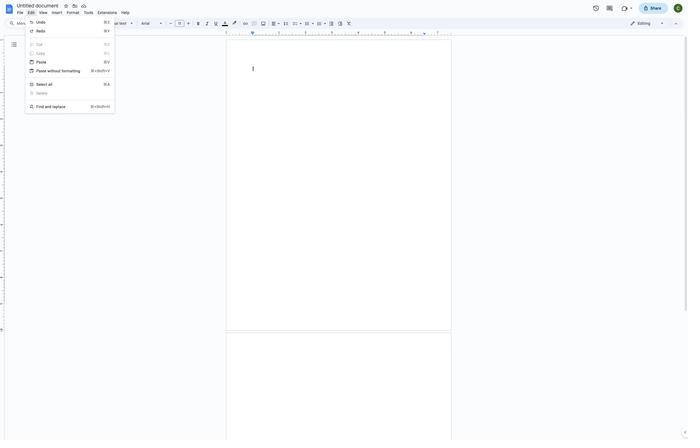 Task type: vqa. For each thing, say whether or not it's contained in the screenshot.
ind
yes



Task type: locate. For each thing, give the bounding box(es) containing it.
extensions menu item
[[95, 9, 119, 16]]

⌘c element
[[97, 51, 110, 56]]

menu
[[23, 0, 114, 411]]

tools menu item
[[82, 9, 95, 16]]

with
[[47, 69, 55, 73]]

t
[[41, 42, 42, 47]]

c opy
[[36, 51, 45, 56]]

view menu item
[[37, 9, 50, 16]]

paste with o ut formatting
[[36, 69, 80, 73]]

select a ll
[[36, 82, 52, 87]]

menu item containing c
[[26, 49, 114, 58]]

help menu item
[[119, 9, 132, 16]]

f ind and replace
[[36, 105, 65, 109]]

edit
[[28, 10, 35, 15]]

ut
[[57, 69, 61, 73]]

menu bar inside the 'menu bar' banner
[[15, 7, 132, 16]]

menu bar containing file
[[15, 7, 132, 16]]

insert
[[52, 10, 62, 15]]

paste without formatting o element
[[36, 69, 82, 73]]

p aste
[[36, 60, 46, 64]]

aste
[[39, 60, 46, 64]]

main toolbar
[[34, 0, 353, 260]]

Menus field
[[7, 20, 34, 27]]

⌘z element
[[97, 20, 110, 25]]

menu bar
[[15, 7, 132, 16]]

u ndo
[[36, 20, 45, 25]]

application
[[0, 0, 688, 441]]

checklist menu image
[[298, 20, 302, 22]]

r
[[36, 29, 39, 33]]

normal
[[105, 21, 118, 26]]

menu item
[[23, 0, 114, 411], [26, 49, 114, 58], [26, 89, 114, 98]]

⌘a element
[[97, 82, 110, 87]]

r edo
[[36, 29, 45, 33]]

redo r element
[[36, 29, 47, 33]]

ind
[[38, 105, 44, 109]]

menu containing u
[[23, 0, 114, 411]]

application containing share
[[0, 0, 688, 441]]

cu
[[36, 42, 41, 47]]

tools
[[84, 10, 93, 15]]

insert menu item
[[50, 9, 65, 16]]

extensions
[[98, 10, 117, 15]]

cu t
[[36, 42, 42, 47]]

d
[[36, 91, 39, 96]]

Star checkbox
[[62, 2, 70, 10]]

share button
[[639, 3, 668, 14]]

arial option
[[141, 20, 156, 27]]

o
[[55, 69, 57, 73]]

opy
[[39, 51, 45, 56]]

copy c element
[[36, 51, 47, 56]]

top margin image
[[0, 40, 4, 68]]

edo
[[39, 29, 45, 33]]

Font size text field
[[175, 20, 184, 27]]

cut t element
[[36, 42, 44, 47]]

ndo
[[39, 20, 45, 25]]

⌘+shift+h
[[90, 105, 110, 109]]

editing
[[638, 21, 650, 26]]

numbered list menu image
[[323, 20, 326, 22]]

right margin image
[[423, 31, 451, 35]]

⌘z
[[104, 20, 110, 25]]

text
[[119, 21, 126, 26]]

select
[[36, 82, 47, 87]]



Task type: describe. For each thing, give the bounding box(es) containing it.
Rename text field
[[15, 2, 62, 9]]

1
[[225, 31, 227, 34]]

share
[[651, 6, 661, 11]]

⌘v
[[103, 60, 110, 64]]

help
[[121, 10, 130, 15]]

a
[[48, 82, 50, 87]]

format
[[67, 10, 79, 15]]

c
[[36, 51, 39, 56]]

⌘x
[[103, 42, 110, 47]]

e
[[39, 91, 41, 96]]

Font size field
[[175, 20, 186, 27]]

menu bar banner
[[0, 0, 688, 441]]

text color image
[[222, 20, 228, 26]]

⌘+shift+v element
[[84, 68, 110, 74]]

⌘v element
[[97, 60, 110, 65]]

u
[[36, 20, 39, 25]]

insert image image
[[260, 20, 267, 27]]

paste
[[36, 69, 46, 73]]

⌘y
[[103, 29, 110, 33]]

normal text
[[105, 21, 126, 26]]

⌘a
[[103, 82, 110, 87]]

⌘y element
[[97, 28, 110, 34]]

menu inside application
[[23, 0, 114, 411]]

⌘+shift+v
[[91, 69, 110, 73]]

edit menu item
[[26, 9, 37, 16]]

menu item containing d
[[26, 89, 114, 98]]

select all a element
[[36, 82, 54, 87]]

arial
[[141, 21, 150, 26]]

p
[[36, 60, 39, 64]]

left margin image
[[226, 31, 254, 35]]

view
[[39, 10, 47, 15]]

styles list. normal text selected. option
[[105, 20, 127, 27]]

editing button
[[626, 19, 668, 28]]

delete e element
[[36, 91, 49, 96]]

ll
[[50, 82, 52, 87]]

mode and view toolbar
[[626, 18, 680, 29]]

and
[[45, 105, 51, 109]]

d e lete
[[36, 91, 47, 96]]

formatting
[[62, 69, 80, 73]]

format menu item
[[65, 9, 82, 16]]

file
[[17, 10, 23, 15]]

replace
[[52, 105, 65, 109]]

highlight color image
[[231, 20, 237, 26]]

lete
[[41, 91, 47, 96]]

⌘x element
[[97, 42, 110, 47]]

line & paragraph spacing image
[[283, 20, 289, 27]]

find and replace f element
[[36, 105, 67, 109]]

⌘c
[[103, 51, 110, 56]]

paste p element
[[36, 60, 48, 64]]

⌘+shift+h element
[[84, 104, 110, 110]]

f
[[36, 105, 38, 109]]

menu item containing cu
[[23, 0, 114, 411]]

undo u element
[[36, 20, 47, 25]]

file menu item
[[15, 9, 26, 16]]

bottom margin image
[[0, 303, 4, 331]]



